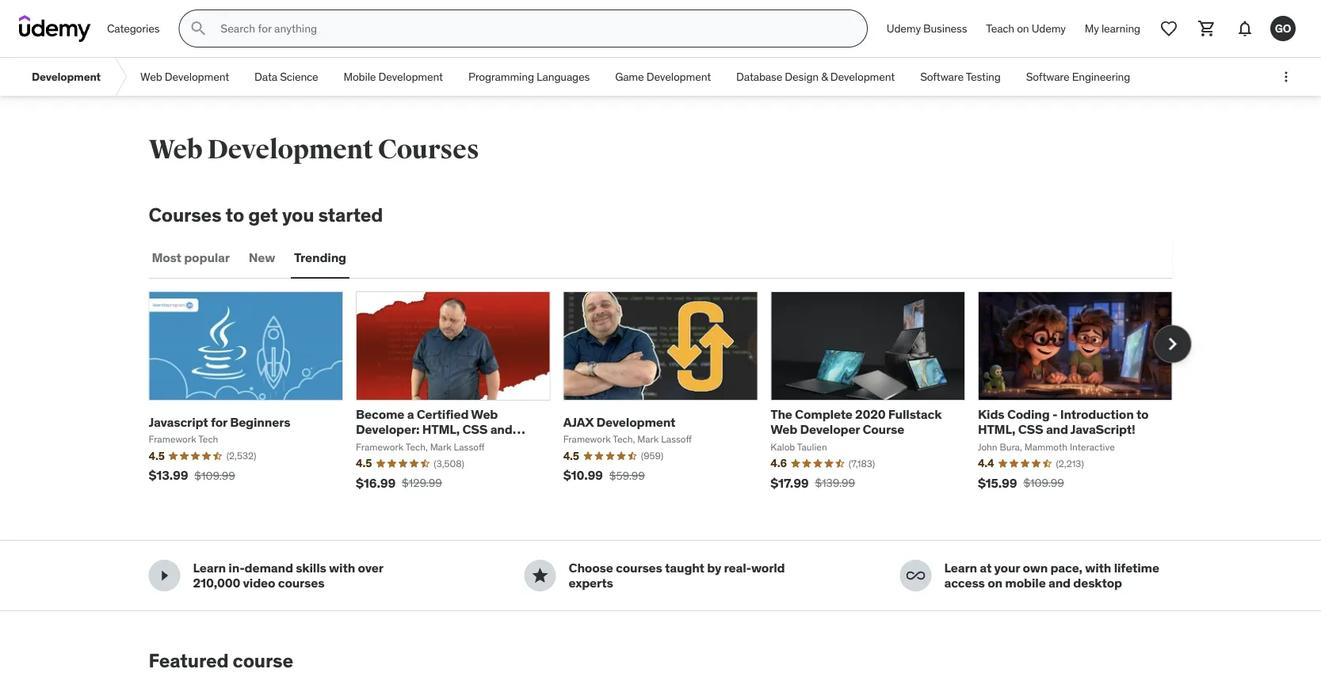 Task type: vqa. For each thing, say whether or not it's contained in the screenshot.
or
no



Task type: locate. For each thing, give the bounding box(es) containing it.
with
[[329, 560, 355, 576], [1085, 560, 1111, 576]]

on right teach
[[1017, 21, 1029, 35]]

1 horizontal spatial medium image
[[531, 567, 550, 586]]

html, inside become a certified web developer: html, css and javascript
[[422, 422, 460, 438]]

0 horizontal spatial css
[[462, 422, 488, 438]]

learn inside learn at your own pace, with lifetime access on mobile and desktop
[[944, 560, 977, 576]]

1 horizontal spatial to
[[1136, 406, 1149, 423]]

web development
[[140, 70, 229, 84]]

1 horizontal spatial css
[[1018, 422, 1043, 438]]

development right mobile
[[378, 70, 443, 84]]

medium image left experts
[[531, 567, 550, 586]]

database design & development link
[[724, 58, 908, 96]]

software down teach on udemy link
[[1026, 70, 1069, 84]]

medium image left access
[[906, 567, 925, 586]]

learn in-demand skills with over 210,000 video courses
[[193, 560, 383, 592]]

by
[[707, 560, 721, 576]]

and inside kids coding - introduction to html, css and javascript!
[[1046, 422, 1068, 438]]

featured course
[[149, 649, 293, 673]]

learn
[[193, 560, 226, 576], [944, 560, 977, 576]]

categories button
[[97, 10, 169, 48]]

1 css from the left
[[462, 422, 488, 438]]

2 horizontal spatial medium image
[[906, 567, 925, 586]]

1 horizontal spatial on
[[1017, 21, 1029, 35]]

certified
[[417, 406, 469, 423]]

become a certified web developer: html, css and javascript link
[[356, 406, 525, 453]]

at
[[980, 560, 992, 576]]

with inside learn at your own pace, with lifetime access on mobile and desktop
[[1085, 560, 1111, 576]]

0 vertical spatial courses
[[378, 133, 479, 166]]

development down submit search image
[[165, 70, 229, 84]]

1 horizontal spatial software
[[1026, 70, 1069, 84]]

html, for coding
[[978, 422, 1015, 438]]

Search for anything text field
[[217, 15, 848, 42]]

udemy left "business"
[[887, 21, 921, 35]]

developer:
[[356, 422, 419, 438]]

video
[[243, 575, 275, 592]]

on
[[1017, 21, 1029, 35], [988, 575, 1002, 592]]

testing
[[966, 70, 1001, 84]]

2 learn from the left
[[944, 560, 977, 576]]

1 vertical spatial on
[[988, 575, 1002, 592]]

development up you
[[207, 133, 373, 166]]

teach
[[986, 21, 1014, 35]]

introduction
[[1060, 406, 1134, 423]]

udemy
[[887, 21, 921, 35], [1032, 21, 1066, 35]]

1 horizontal spatial learn
[[944, 560, 977, 576]]

0 horizontal spatial courses
[[278, 575, 324, 592]]

1 software from the left
[[920, 70, 964, 84]]

submit search image
[[189, 19, 208, 38]]

1 udemy from the left
[[887, 21, 921, 35]]

and inside become a certified web developer: html, css and javascript
[[490, 422, 513, 438]]

arrow pointing to subcategory menu links image
[[113, 58, 128, 96]]

more subcategory menu links image
[[1278, 69, 1294, 85]]

game development
[[615, 70, 711, 84]]

development for web development courses
[[207, 133, 373, 166]]

1 horizontal spatial with
[[1085, 560, 1111, 576]]

learn left at
[[944, 560, 977, 576]]

0 horizontal spatial software
[[920, 70, 964, 84]]

medium image left 210,000
[[155, 567, 174, 586]]

2 medium image from the left
[[531, 567, 550, 586]]

&
[[821, 70, 828, 84]]

most popular
[[152, 250, 230, 266]]

0 horizontal spatial medium image
[[155, 567, 174, 586]]

development right the &
[[830, 70, 895, 84]]

1 vertical spatial courses
[[149, 203, 221, 227]]

html, left the -
[[978, 422, 1015, 438]]

1 horizontal spatial html,
[[978, 422, 1015, 438]]

courses
[[378, 133, 479, 166], [149, 203, 221, 227]]

business
[[923, 21, 967, 35]]

css
[[462, 422, 488, 438], [1018, 422, 1043, 438]]

skills
[[296, 560, 326, 576]]

medium image
[[155, 567, 174, 586], [531, 567, 550, 586], [906, 567, 925, 586]]

lifetime
[[1114, 560, 1159, 576]]

0 horizontal spatial html,
[[422, 422, 460, 438]]

1 html, from the left
[[422, 422, 460, 438]]

1 vertical spatial to
[[1136, 406, 1149, 423]]

2 udemy from the left
[[1032, 21, 1066, 35]]

courses
[[616, 560, 662, 576], [278, 575, 324, 592]]

to left get
[[226, 203, 244, 227]]

pace,
[[1050, 560, 1082, 576]]

get
[[248, 203, 278, 227]]

html, right a
[[422, 422, 460, 438]]

software testing
[[920, 70, 1001, 84]]

1 horizontal spatial courses
[[616, 560, 662, 576]]

1 learn from the left
[[193, 560, 226, 576]]

html, inside kids coding - introduction to html, css and javascript!
[[978, 422, 1015, 438]]

development for game development
[[646, 70, 711, 84]]

css inside become a certified web developer: html, css and javascript
[[462, 422, 488, 438]]

on left "mobile" at the bottom of the page
[[988, 575, 1002, 592]]

1 with from the left
[[329, 560, 355, 576]]

udemy left my on the top right
[[1032, 21, 1066, 35]]

mobile
[[344, 70, 376, 84]]

0 horizontal spatial with
[[329, 560, 355, 576]]

development right game
[[646, 70, 711, 84]]

css left the -
[[1018, 422, 1043, 438]]

world
[[751, 560, 785, 576]]

web right certified
[[471, 406, 498, 423]]

development right 'ajax'
[[596, 414, 675, 430]]

0 horizontal spatial on
[[988, 575, 1002, 592]]

with left over
[[329, 560, 355, 576]]

javascript for beginners
[[149, 414, 290, 430]]

with right pace,
[[1085, 560, 1111, 576]]

software left testing
[[920, 70, 964, 84]]

1 medium image from the left
[[155, 567, 174, 586]]

css right a
[[462, 422, 488, 438]]

teach on udemy
[[986, 21, 1066, 35]]

access
[[944, 575, 985, 592]]

courses right video
[[278, 575, 324, 592]]

programming languages
[[468, 70, 590, 84]]

2 html, from the left
[[978, 422, 1015, 438]]

software testing link
[[908, 58, 1013, 96]]

0 horizontal spatial to
[[226, 203, 244, 227]]

web down web development link
[[149, 133, 202, 166]]

css for -
[[1018, 422, 1043, 438]]

0 horizontal spatial udemy
[[887, 21, 921, 35]]

data
[[254, 70, 277, 84]]

css inside kids coding - introduction to html, css and javascript!
[[1018, 422, 1043, 438]]

3 medium image from the left
[[906, 567, 925, 586]]

learn inside the learn in-demand skills with over 210,000 video courses
[[193, 560, 226, 576]]

web inside become a certified web developer: html, css and javascript
[[471, 406, 498, 423]]

1 horizontal spatial udemy
[[1032, 21, 1066, 35]]

fullstack
[[888, 406, 942, 423]]

0 horizontal spatial learn
[[193, 560, 226, 576]]

web
[[140, 70, 162, 84], [149, 133, 202, 166], [471, 406, 498, 423], [771, 422, 797, 438]]

new button
[[246, 239, 278, 277]]

featured
[[149, 649, 229, 673]]

2 css from the left
[[1018, 422, 1043, 438]]

kids coding - introduction to html, css and javascript!
[[978, 406, 1149, 438]]

started
[[318, 203, 383, 227]]

to right javascript!
[[1136, 406, 1149, 423]]

software for software engineering
[[1026, 70, 1069, 84]]

courses left the taught
[[616, 560, 662, 576]]

and
[[490, 422, 513, 438], [1046, 422, 1068, 438], [1048, 575, 1071, 592]]

development inside the "carousel" 'element'
[[596, 414, 675, 430]]

science
[[280, 70, 318, 84]]

web development link
[[128, 58, 242, 96]]

mobile development
[[344, 70, 443, 84]]

2 software from the left
[[1026, 70, 1069, 84]]

0 vertical spatial to
[[226, 203, 244, 227]]

developer
[[800, 422, 860, 438]]

courses inside the learn in-demand skills with over 210,000 video courses
[[278, 575, 324, 592]]

to
[[226, 203, 244, 227], [1136, 406, 1149, 423]]

development
[[32, 70, 101, 84], [165, 70, 229, 84], [378, 70, 443, 84], [646, 70, 711, 84], [830, 70, 895, 84], [207, 133, 373, 166], [596, 414, 675, 430]]

learn for learn in-demand skills with over 210,000 video courses
[[193, 560, 226, 576]]

2 with from the left
[[1085, 560, 1111, 576]]

development down udemy image on the left
[[32, 70, 101, 84]]

trending button
[[291, 239, 349, 277]]

development for ajax development
[[596, 414, 675, 430]]

web left developer
[[771, 422, 797, 438]]

learn left in- on the left
[[193, 560, 226, 576]]

javascript
[[149, 414, 208, 430]]

game
[[615, 70, 644, 84]]

udemy business link
[[877, 10, 977, 48]]



Task type: describe. For each thing, give the bounding box(es) containing it.
development for mobile development
[[378, 70, 443, 84]]

kids coding - introduction to html, css and javascript! link
[[978, 406, 1149, 438]]

coding
[[1007, 406, 1050, 423]]

a
[[407, 406, 414, 423]]

experts
[[569, 575, 613, 592]]

own
[[1023, 560, 1048, 576]]

courses to get you started
[[149, 203, 383, 227]]

0 vertical spatial on
[[1017, 21, 1029, 35]]

next image
[[1160, 332, 1185, 357]]

web right arrow pointing to subcategory menu links image
[[140, 70, 162, 84]]

2020
[[855, 406, 886, 423]]

css for certified
[[462, 422, 488, 438]]

learning
[[1101, 21, 1140, 35]]

mobile development link
[[331, 58, 456, 96]]

carousel element
[[149, 291, 1192, 502]]

development inside "link"
[[32, 70, 101, 84]]

and for introduction
[[1046, 422, 1068, 438]]

to inside kids coding - introduction to html, css and javascript!
[[1136, 406, 1149, 423]]

my learning link
[[1075, 10, 1150, 48]]

the complete 2020 fullstack web developer course
[[771, 406, 942, 438]]

medium image for learn in-demand skills with over 210,000 video courses
[[155, 567, 174, 586]]

my
[[1085, 21, 1099, 35]]

teach on udemy link
[[977, 10, 1075, 48]]

choose
[[569, 560, 613, 576]]

notifications image
[[1235, 19, 1255, 38]]

categories
[[107, 21, 160, 35]]

ajax
[[563, 414, 594, 430]]

web development courses
[[149, 133, 479, 166]]

1 horizontal spatial courses
[[378, 133, 479, 166]]

for
[[211, 414, 227, 430]]

html, for a
[[422, 422, 460, 438]]

web inside the complete 2020 fullstack web developer course
[[771, 422, 797, 438]]

the complete 2020 fullstack web developer course link
[[771, 406, 942, 438]]

learn at your own pace, with lifetime access on mobile and desktop
[[944, 560, 1159, 592]]

become
[[356, 406, 404, 423]]

javascript
[[356, 437, 417, 453]]

taught
[[665, 560, 704, 576]]

javascript!
[[1070, 422, 1135, 438]]

course
[[863, 422, 904, 438]]

become a certified web developer: html, css and javascript
[[356, 406, 513, 453]]

real-
[[724, 560, 751, 576]]

and inside learn at your own pace, with lifetime access on mobile and desktop
[[1048, 575, 1071, 592]]

go link
[[1264, 10, 1302, 48]]

most popular button
[[149, 239, 233, 277]]

you
[[282, 203, 314, 227]]

data science link
[[242, 58, 331, 96]]

on inside learn at your own pace, with lifetime access on mobile and desktop
[[988, 575, 1002, 592]]

choose courses taught by real-world experts
[[569, 560, 785, 592]]

trending
[[294, 250, 346, 266]]

software engineering
[[1026, 70, 1130, 84]]

ajax development link
[[563, 414, 675, 430]]

ajax development
[[563, 414, 675, 430]]

with inside the learn in-demand skills with over 210,000 video courses
[[329, 560, 355, 576]]

medium image for learn at your own pace, with lifetime access on mobile and desktop
[[906, 567, 925, 586]]

-
[[1052, 406, 1057, 423]]

javascript for beginners link
[[149, 414, 290, 430]]

engineering
[[1072, 70, 1130, 84]]

the
[[771, 406, 792, 423]]

game development link
[[602, 58, 724, 96]]

courses inside choose courses taught by real-world experts
[[616, 560, 662, 576]]

wishlist image
[[1159, 19, 1178, 38]]

programming languages link
[[456, 58, 602, 96]]

my learning
[[1085, 21, 1140, 35]]

your
[[994, 560, 1020, 576]]

popular
[[184, 250, 230, 266]]

shopping cart with 0 items image
[[1197, 19, 1216, 38]]

beginners
[[230, 414, 290, 430]]

0 horizontal spatial courses
[[149, 203, 221, 227]]

go
[[1275, 21, 1291, 35]]

udemy inside teach on udemy link
[[1032, 21, 1066, 35]]

mobile
[[1005, 575, 1046, 592]]

course
[[233, 649, 293, 673]]

complete
[[795, 406, 853, 423]]

kids
[[978, 406, 1005, 423]]

medium image for choose courses taught by real-world experts
[[531, 567, 550, 586]]

in-
[[229, 560, 245, 576]]

design
[[785, 70, 819, 84]]

programming
[[468, 70, 534, 84]]

data science
[[254, 70, 318, 84]]

development for web development
[[165, 70, 229, 84]]

demand
[[245, 560, 293, 576]]

udemy business
[[887, 21, 967, 35]]

software engineering link
[[1013, 58, 1143, 96]]

udemy image
[[19, 15, 91, 42]]

development link
[[19, 58, 113, 96]]

learn for learn at your own pace, with lifetime access on mobile and desktop
[[944, 560, 977, 576]]

languages
[[537, 70, 590, 84]]

and for web
[[490, 422, 513, 438]]

software for software testing
[[920, 70, 964, 84]]

udemy inside udemy business link
[[887, 21, 921, 35]]

database
[[736, 70, 782, 84]]

database design & development
[[736, 70, 895, 84]]



